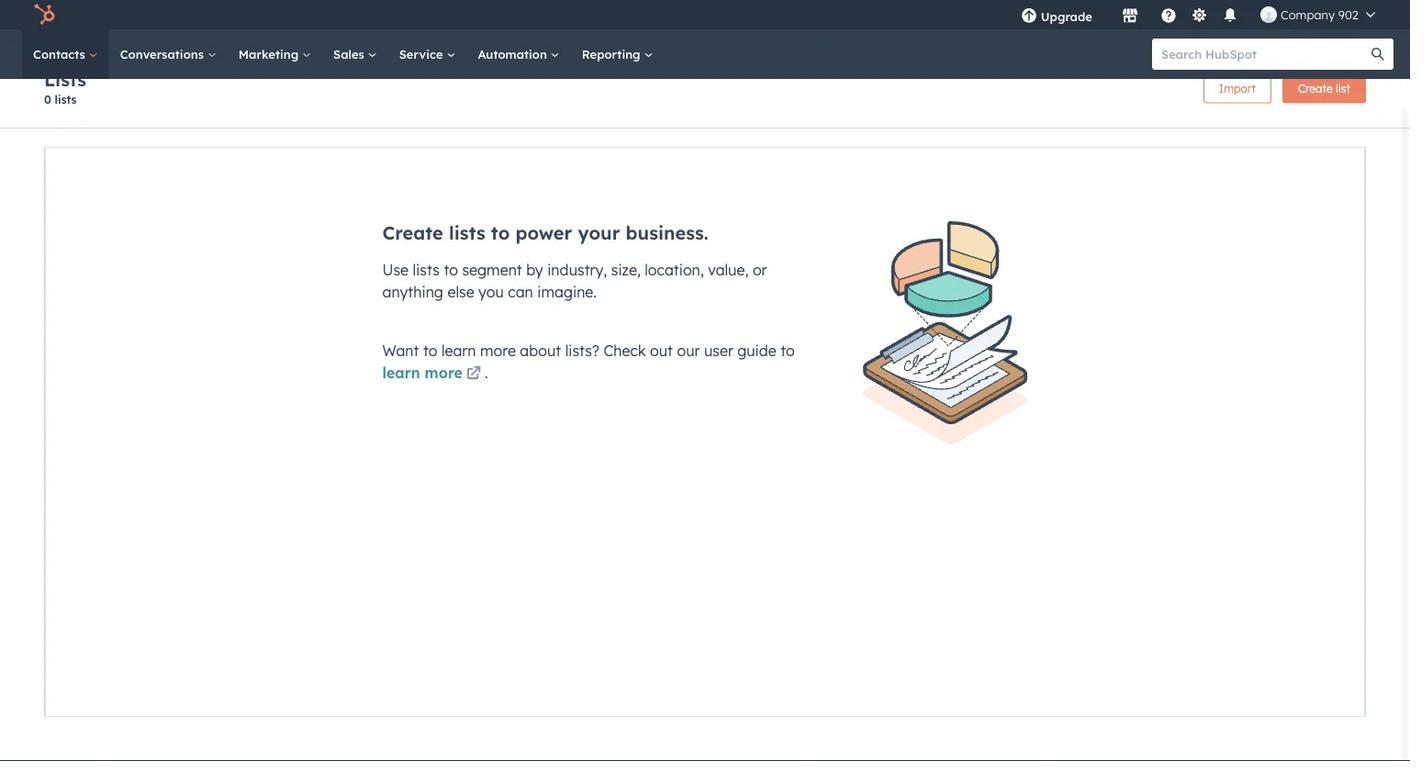 Task type: vqa. For each thing, say whether or not it's contained in the screenshot.
4
no



Task type: describe. For each thing, give the bounding box(es) containing it.
lists
[[44, 68, 86, 91]]

service link
[[388, 29, 467, 79]]

notifications image
[[1222, 8, 1238, 25]]

create for create list
[[1298, 82, 1333, 95]]

contacts link
[[22, 29, 109, 79]]

menu containing company 902
[[1008, 0, 1388, 29]]

conversations
[[120, 46, 207, 62]]

use lists to segment by industry, size, location, value, or anything else you can imagine.
[[382, 261, 767, 301]]

create for create lists to power your business.
[[382, 221, 443, 244]]

conversations link
[[109, 29, 228, 79]]

to inside use lists to segment by industry, size, location, value, or anything else you can imagine.
[[444, 261, 458, 279]]

0
[[44, 92, 51, 106]]

company 902 button
[[1249, 0, 1386, 29]]

hubspot image
[[33, 4, 55, 26]]

to up the learn more
[[423, 342, 437, 360]]

imagine.
[[537, 283, 597, 301]]

about
[[520, 342, 561, 360]]

import
[[1219, 82, 1256, 95]]

902
[[1338, 7, 1359, 22]]

link opens in a new window image inside learn more link
[[466, 367, 481, 382]]

lists 0 lists
[[44, 68, 86, 106]]

settings link
[[1188, 5, 1211, 24]]

help image
[[1160, 8, 1177, 25]]

size,
[[611, 261, 641, 279]]

automation
[[478, 46, 551, 62]]

settings image
[[1191, 8, 1208, 24]]

lists inside lists 0 lists
[[55, 92, 77, 106]]

out
[[650, 342, 673, 360]]

hubspot link
[[22, 4, 69, 26]]

can
[[508, 283, 533, 301]]

sales
[[333, 46, 368, 62]]

want to learn more about lists? check out our user guide to
[[382, 342, 795, 360]]

marketplaces image
[[1122, 8, 1138, 25]]

create list link
[[1283, 74, 1366, 103]]

our
[[677, 342, 700, 360]]

learn more
[[382, 364, 463, 382]]

lists for use
[[413, 261, 440, 279]]

anything
[[382, 283, 443, 301]]

check
[[604, 342, 646, 360]]

you
[[478, 283, 504, 301]]

1 horizontal spatial more
[[480, 342, 516, 360]]

search button
[[1363, 39, 1394, 70]]

Search HubSpot search field
[[1152, 39, 1377, 70]]

user
[[704, 342, 733, 360]]

reporting
[[582, 46, 644, 62]]

create list
[[1298, 82, 1351, 95]]

use
[[382, 261, 409, 279]]

service
[[399, 46, 447, 62]]



Task type: locate. For each thing, give the bounding box(es) containing it.
upgrade image
[[1021, 8, 1037, 25]]

want
[[382, 342, 419, 360]]

2 horizontal spatial lists
[[449, 221, 485, 244]]

power
[[515, 221, 572, 244]]

marketing
[[239, 46, 302, 62]]

0 horizontal spatial create
[[382, 221, 443, 244]]

guide
[[738, 342, 776, 360]]

more left .
[[425, 364, 463, 382]]

2 vertical spatial lists
[[413, 261, 440, 279]]

list
[[1336, 82, 1351, 95]]

or
[[753, 261, 767, 279]]

reporting link
[[571, 29, 664, 79]]

notifications button
[[1215, 0, 1246, 29]]

1 horizontal spatial create
[[1298, 82, 1333, 95]]

0 vertical spatial create
[[1298, 82, 1333, 95]]

business.
[[626, 221, 709, 244]]

link opens in a new window image
[[466, 364, 481, 386], [466, 367, 481, 382]]

company
[[1281, 7, 1335, 22]]

to right guide
[[781, 342, 795, 360]]

help button
[[1153, 0, 1184, 29]]

upgrade
[[1041, 9, 1092, 24]]

segment
[[462, 261, 522, 279]]

lists
[[55, 92, 77, 106], [449, 221, 485, 244], [413, 261, 440, 279]]

.
[[485, 364, 488, 382]]

your
[[578, 221, 620, 244]]

else
[[447, 283, 474, 301]]

lists inside use lists to segment by industry, size, location, value, or anything else you can imagine.
[[413, 261, 440, 279]]

mateo roberts image
[[1261, 6, 1277, 23]]

lists up segment
[[449, 221, 485, 244]]

more
[[480, 342, 516, 360], [425, 364, 463, 382]]

import link
[[1203, 74, 1272, 103]]

create
[[1298, 82, 1333, 95], [382, 221, 443, 244]]

by
[[526, 261, 543, 279]]

1 vertical spatial lists
[[449, 221, 485, 244]]

search image
[[1372, 48, 1385, 61]]

lists banner
[[44, 68, 1366, 109]]

marketing link
[[228, 29, 322, 79]]

lists?
[[565, 342, 600, 360]]

value,
[[708, 261, 749, 279]]

1 horizontal spatial learn
[[442, 342, 476, 360]]

company 902
[[1281, 7, 1359, 22]]

marketplaces button
[[1111, 0, 1149, 29]]

menu
[[1008, 0, 1388, 29]]

contacts
[[33, 46, 89, 62]]

0 vertical spatial learn
[[442, 342, 476, 360]]

automation link
[[467, 29, 571, 79]]

1 vertical spatial learn
[[382, 364, 420, 382]]

2 link opens in a new window image from the top
[[466, 367, 481, 382]]

sales link
[[322, 29, 388, 79]]

lists right 0
[[55, 92, 77, 106]]

1 link opens in a new window image from the top
[[466, 364, 481, 386]]

to
[[491, 221, 510, 244], [444, 261, 458, 279], [423, 342, 437, 360], [781, 342, 795, 360]]

0 vertical spatial more
[[480, 342, 516, 360]]

learn down want
[[382, 364, 420, 382]]

create left list
[[1298, 82, 1333, 95]]

learn more link
[[382, 364, 485, 386]]

to up else
[[444, 261, 458, 279]]

create inside lists banner
[[1298, 82, 1333, 95]]

1 horizontal spatial lists
[[413, 261, 440, 279]]

0 horizontal spatial more
[[425, 364, 463, 382]]

to up segment
[[491, 221, 510, 244]]

0 horizontal spatial learn
[[382, 364, 420, 382]]

lists up anything
[[413, 261, 440, 279]]

industry,
[[547, 261, 607, 279]]

create up the use
[[382, 221, 443, 244]]

1 vertical spatial more
[[425, 364, 463, 382]]

learn
[[442, 342, 476, 360], [382, 364, 420, 382]]

create lists to power your business.
[[382, 221, 709, 244]]

location,
[[645, 261, 704, 279]]

0 vertical spatial lists
[[55, 92, 77, 106]]

0 horizontal spatial lists
[[55, 92, 77, 106]]

1 vertical spatial create
[[382, 221, 443, 244]]

more up .
[[480, 342, 516, 360]]

learn up learn more link at the left of page
[[442, 342, 476, 360]]

lists for create
[[449, 221, 485, 244]]



